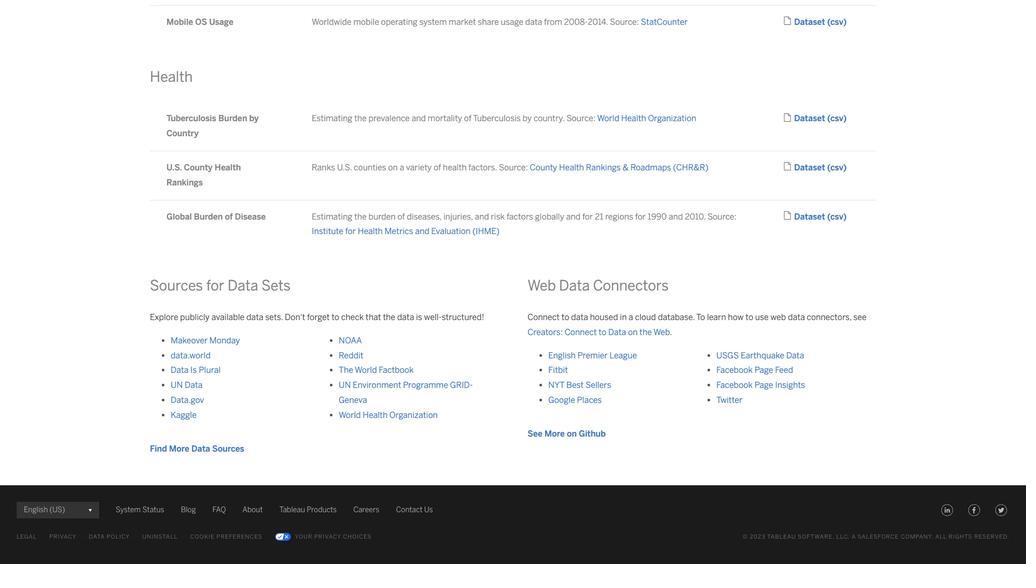 Task type: locate. For each thing, give the bounding box(es) containing it.
0 horizontal spatial u.s.
[[167, 163, 182, 173]]

0 vertical spatial burden
[[218, 114, 247, 124]]

county down country
[[184, 163, 213, 173]]

2 dataset ( csv ) from the top
[[794, 114, 847, 124]]

0 horizontal spatial on
[[388, 163, 398, 173]]

1 county from the left
[[184, 163, 213, 173]]

2 ( from the top
[[827, 114, 830, 124]]

organization inside noaa reddit the world factbook un environment programme grid- geneva world health organization
[[389, 411, 438, 421]]

2 by from the left
[[523, 114, 532, 124]]

©
[[743, 535, 748, 541]]

english up fitbit link
[[548, 351, 576, 361]]

dataset for estimating the prevalence and mortality of tuberculosis by country. source: world health organization
[[794, 114, 825, 124]]

un up data.gov link at the bottom of page
[[171, 381, 183, 391]]

burden for global
[[194, 212, 223, 222]]

by inside tuberculosis burden by country
[[249, 114, 259, 124]]

a right in
[[629, 313, 633, 323]]

0 vertical spatial a
[[400, 163, 404, 173]]

1 horizontal spatial organization
[[648, 114, 696, 124]]

4 dataset from the top
[[794, 212, 825, 222]]

system
[[116, 507, 141, 515]]

a for ©
[[852, 535, 856, 541]]

institute
[[312, 227, 343, 237]]

1 vertical spatial estimating
[[312, 212, 352, 222]]

more inside find more data sources link
[[169, 444, 189, 454]]

county inside u.s. county health rankings
[[184, 163, 213, 173]]

u.s. county health rankings
[[167, 163, 241, 188]]

more for sources
[[169, 444, 189, 454]]

health inside u.s. county health rankings
[[215, 163, 241, 173]]

dataset
[[794, 17, 825, 27], [794, 114, 825, 124], [794, 163, 825, 173], [794, 212, 825, 222]]

structured!
[[442, 313, 484, 323]]

2 estimating from the top
[[312, 212, 352, 222]]

on left github
[[567, 429, 577, 439]]

estimating inside estimating the burden of diseases, injuries, and risk factors globally and for 21 regions for 1990 and 2010. source: institute for health metrics and evaluation (ihme)
[[312, 212, 352, 222]]

your privacy choices link
[[275, 532, 372, 544]]

worldwide mobile operating system market share usage data from 2008-2014. source: statcounter
[[312, 17, 688, 27]]

burden inside tuberculosis burden by country
[[218, 114, 247, 124]]

available
[[211, 313, 245, 323]]

best
[[566, 381, 584, 391]]

3 dataset from the top
[[794, 163, 825, 173]]

estimating for estimating the prevalence and mortality of tuberculosis by country. source: world health organization
[[312, 114, 352, 124]]

monday
[[209, 336, 240, 346]]

products
[[307, 507, 337, 515]]

( for estimating the burden of diseases, injuries, and risk factors globally and for 21 regions for 1990 and 2010. source: institute for health metrics and evaluation (ihme)
[[827, 212, 830, 222]]

a
[[400, 163, 404, 173], [629, 313, 633, 323], [852, 535, 856, 541]]

tableau up your
[[279, 507, 305, 515]]

2 csv from the top
[[830, 114, 843, 124]]

u.s. down country
[[167, 163, 182, 173]]

0 vertical spatial sources
[[150, 277, 203, 295]]

tuberculosis
[[167, 114, 216, 124], [473, 114, 521, 124]]

1 horizontal spatial county
[[530, 163, 557, 173]]

0 vertical spatial organization
[[648, 114, 696, 124]]

world up "county health rankings & roadmaps (chr&r)" link
[[597, 114, 619, 124]]

0 vertical spatial world
[[597, 114, 619, 124]]

(chr&r)
[[673, 163, 708, 173]]

on inside the connect to data housed in a cloud database. to learn how to use web data connectors, see creators: connect to data on the web .
[[628, 328, 638, 338]]

english inside english premier league fitbit nyt best sellers google places
[[548, 351, 576, 361]]

english inside selected language element
[[24, 507, 48, 515]]

careers link
[[353, 505, 379, 517]]

on
[[388, 163, 398, 173], [628, 328, 638, 338], [567, 429, 577, 439]]

estimating up ranks at the top left of the page
[[312, 114, 352, 124]]

0 vertical spatial estimating
[[312, 114, 352, 124]]

page down facebook page feed link
[[755, 381, 773, 391]]

see
[[528, 429, 542, 439]]

1 horizontal spatial connect
[[565, 328, 597, 338]]

1 vertical spatial burden
[[194, 212, 223, 222]]

(
[[827, 17, 830, 27], [827, 114, 830, 124], [827, 163, 830, 173], [827, 212, 830, 222]]

u.s. inside u.s. county health rankings
[[167, 163, 182, 173]]

1 vertical spatial web
[[654, 328, 670, 338]]

dataset ( csv ) for estimating the prevalence and mortality of tuberculosis by country. source: world health organization
[[794, 114, 847, 124]]

mobile os usage
[[167, 17, 233, 27]]

page down the earthquake
[[755, 366, 773, 376]]

rankings up global
[[167, 178, 203, 188]]

0 vertical spatial facebook
[[716, 366, 753, 376]]

0 vertical spatial more
[[545, 429, 565, 439]]

mortality
[[428, 114, 462, 124]]

and up (ihme)
[[475, 212, 489, 222]]

selected language element
[[24, 503, 92, 519]]

u.s. right ranks at the top left of the page
[[337, 163, 352, 173]]

0 horizontal spatial tableau
[[279, 507, 305, 515]]

2 u.s. from the left
[[337, 163, 352, 173]]

injuries,
[[443, 212, 473, 222]]

for up available
[[206, 277, 224, 295]]

0 vertical spatial tableau
[[279, 507, 305, 515]]

1 vertical spatial connect
[[565, 328, 597, 338]]

3 ( from the top
[[827, 163, 830, 173]]

tuberculosis up the ranks u.s. counties on a variety of health factors. source: county health rankings & roadmaps (chr&r)
[[473, 114, 521, 124]]

that
[[366, 313, 381, 323]]

places
[[577, 396, 602, 406]]

connect up english premier league "link"
[[565, 328, 597, 338]]

a for connect
[[629, 313, 633, 323]]

csv for ranks u.s. counties on a variety of health factors. source: county health rankings & roadmaps (chr&r)
[[830, 163, 843, 173]]

cookie preferences button
[[190, 532, 262, 544]]

sets
[[261, 277, 291, 295]]

tuberculosis burden by country
[[167, 114, 259, 139]]

the left burden
[[354, 212, 367, 222]]

dataset ( csv )
[[794, 17, 847, 27], [794, 114, 847, 124], [794, 163, 847, 173], [794, 212, 847, 222]]

your privacy choices
[[295, 535, 372, 541]]

4 ) from the top
[[843, 212, 847, 222]]

source:
[[610, 17, 639, 27], [567, 114, 596, 124], [499, 163, 528, 173], [708, 212, 737, 222]]

connect
[[528, 313, 560, 323], [565, 328, 597, 338]]

0 vertical spatial rankings
[[586, 163, 621, 173]]

2 ) from the top
[[843, 114, 847, 124]]

system
[[419, 17, 447, 27]]

1 horizontal spatial u.s.
[[337, 163, 352, 173]]

1 vertical spatial page
[[755, 381, 773, 391]]

) for worldwide mobile operating system market share usage data from 2008-2014. source: statcounter
[[843, 17, 847, 27]]

statcounter
[[641, 17, 688, 27]]

privacy right your
[[314, 535, 341, 541]]

check
[[341, 313, 364, 323]]

0 horizontal spatial world health organization link
[[339, 411, 438, 421]]

data.gov link
[[171, 396, 204, 406]]

facebook page feed link
[[716, 366, 793, 376]]

world health organization link
[[597, 114, 696, 124], [339, 411, 438, 421]]

english left (us)
[[24, 507, 48, 515]]

world up environment
[[355, 366, 377, 376]]

( for estimating the prevalence and mortality of tuberculosis by country. source: world health organization
[[827, 114, 830, 124]]

programme
[[403, 381, 448, 391]]

nyt
[[548, 381, 565, 391]]

to left check
[[332, 313, 339, 323]]

2010.
[[685, 212, 706, 222]]

environment
[[353, 381, 401, 391]]

more inside the see more on github link
[[545, 429, 565, 439]]

3 csv from the top
[[830, 163, 843, 173]]

sources
[[150, 277, 203, 295], [212, 444, 244, 454]]

1 horizontal spatial on
[[567, 429, 577, 439]]

1 by from the left
[[249, 114, 259, 124]]

how
[[728, 313, 744, 323]]

1 facebook from the top
[[716, 366, 753, 376]]

un inside makeover monday data.world data is plural un data data.gov kaggle
[[171, 381, 183, 391]]

usgs earthquake data facebook page feed facebook page insights twitter
[[716, 351, 805, 406]]

2 horizontal spatial on
[[628, 328, 638, 338]]

0 horizontal spatial un
[[171, 381, 183, 391]]

1 horizontal spatial by
[[523, 114, 532, 124]]

county down country.
[[530, 163, 557, 173]]

world health organization link up roadmaps on the top right of the page
[[597, 114, 696, 124]]

1 dataset from the top
[[794, 17, 825, 27]]

makeover
[[171, 336, 208, 346]]

to left the use at the right bottom
[[746, 313, 753, 323]]

1 ( from the top
[[827, 17, 830, 27]]

dataset for worldwide mobile operating system market share usage data from 2008-2014. source: statcounter
[[794, 17, 825, 27]]

1 vertical spatial organization
[[389, 411, 438, 421]]

)
[[843, 17, 847, 27], [843, 114, 847, 124], [843, 163, 847, 173], [843, 212, 847, 222]]

mobile
[[353, 17, 379, 27]]

data.world link
[[171, 351, 211, 361]]

4 csv from the top
[[830, 212, 843, 222]]

rankings left &
[[586, 163, 621, 173]]

more right find
[[169, 444, 189, 454]]

world health organization link down un environment programme grid- geneva link
[[339, 411, 438, 421]]

facebook up twitter
[[716, 381, 753, 391]]

1 csv from the top
[[830, 17, 843, 27]]

0 horizontal spatial privacy
[[49, 535, 76, 541]]

2014.
[[588, 17, 608, 27]]

see more on github
[[528, 429, 606, 439]]

4 ( from the top
[[827, 212, 830, 222]]

reserved.
[[974, 535, 1009, 541]]

0 horizontal spatial by
[[249, 114, 259, 124]]

3 ) from the top
[[843, 163, 847, 173]]

1 horizontal spatial privacy
[[314, 535, 341, 541]]

0 vertical spatial page
[[755, 366, 773, 376]]

1 horizontal spatial world health organization link
[[597, 114, 696, 124]]

of left health
[[434, 163, 441, 173]]

un environment programme grid- geneva link
[[339, 381, 473, 406]]

the left prevalence
[[354, 114, 367, 124]]

twitter
[[716, 396, 743, 406]]

0 horizontal spatial english
[[24, 507, 48, 515]]

estimating up institute
[[312, 212, 352, 222]]

0 vertical spatial connect
[[528, 313, 560, 323]]

burden for tuberculosis
[[218, 114, 247, 124]]

data inside usgs earthquake data facebook page feed facebook page insights twitter
[[786, 351, 804, 361]]

sellers
[[586, 381, 611, 391]]

0 horizontal spatial organization
[[389, 411, 438, 421]]

on down the cloud
[[628, 328, 638, 338]]

a inside the connect to data housed in a cloud database. to learn how to use web data connectors, see creators: connect to data on the web .
[[629, 313, 633, 323]]

2 dataset from the top
[[794, 114, 825, 124]]

1 vertical spatial a
[[629, 313, 633, 323]]

facebook down usgs
[[716, 366, 753, 376]]

1 horizontal spatial a
[[629, 313, 633, 323]]

un down the
[[339, 381, 351, 391]]

) for ranks u.s. counties on a variety of health factors. source: county health rankings & roadmaps (chr&r)
[[843, 163, 847, 173]]

0 horizontal spatial web
[[528, 277, 556, 295]]

organization for estimating the prevalence and mortality of tuberculosis by country. source: world health organization
[[648, 114, 696, 124]]

by
[[249, 114, 259, 124], [523, 114, 532, 124]]

diseases,
[[407, 212, 442, 222]]

1 vertical spatial rankings
[[167, 178, 203, 188]]

1 tuberculosis from the left
[[167, 114, 216, 124]]

contact
[[396, 507, 423, 515]]

tableau right 2023
[[767, 535, 796, 541]]

2 horizontal spatial a
[[852, 535, 856, 541]]

data left is
[[397, 313, 414, 323]]

1 un from the left
[[171, 381, 183, 391]]

of up metrics
[[397, 212, 405, 222]]

1 vertical spatial facebook
[[716, 381, 753, 391]]

4 dataset ( csv ) from the top
[[794, 212, 847, 222]]

sources inside find more data sources link
[[212, 444, 244, 454]]

1 vertical spatial sources
[[212, 444, 244, 454]]

more right see
[[545, 429, 565, 439]]

1 horizontal spatial english
[[548, 351, 576, 361]]

2 vertical spatial world
[[339, 411, 361, 421]]

health
[[150, 68, 193, 86], [621, 114, 646, 124], [215, 163, 241, 173], [559, 163, 584, 173], [358, 227, 383, 237], [363, 411, 388, 421]]

1 horizontal spatial sources
[[212, 444, 244, 454]]

0 horizontal spatial rankings
[[167, 178, 203, 188]]

&
[[623, 163, 629, 173]]

1 dataset ( csv ) from the top
[[794, 17, 847, 27]]

1 vertical spatial english
[[24, 507, 48, 515]]

1 horizontal spatial tuberculosis
[[473, 114, 521, 124]]

1 horizontal spatial un
[[339, 381, 351, 391]]

tuberculosis up country
[[167, 114, 216, 124]]

the
[[339, 366, 353, 376]]

about
[[243, 507, 263, 515]]

more for web
[[545, 429, 565, 439]]

on right counties
[[388, 163, 398, 173]]

metrics
[[385, 227, 413, 237]]

creators:
[[528, 328, 563, 338]]

1 ) from the top
[[843, 17, 847, 27]]

the down the cloud
[[640, 328, 652, 338]]

2 privacy from the left
[[314, 535, 341, 541]]

is
[[190, 366, 197, 376]]

page
[[755, 366, 773, 376], [755, 381, 773, 391]]

1 horizontal spatial web
[[654, 328, 670, 338]]

factors.
[[468, 163, 497, 173]]

policy
[[107, 535, 130, 541]]

0 vertical spatial on
[[388, 163, 398, 173]]

llc,
[[836, 535, 850, 541]]

0 horizontal spatial county
[[184, 163, 213, 173]]

1 vertical spatial more
[[169, 444, 189, 454]]

premier
[[578, 351, 608, 361]]

a left variety
[[400, 163, 404, 173]]

see
[[853, 313, 867, 323]]

0 horizontal spatial connect
[[528, 313, 560, 323]]

web up creators:
[[528, 277, 556, 295]]

1 horizontal spatial more
[[545, 429, 565, 439]]

burden
[[218, 114, 247, 124], [194, 212, 223, 222]]

( for ranks u.s. counties on a variety of health factors. source: county health rankings & roadmaps (chr&r)
[[827, 163, 830, 173]]

of
[[464, 114, 472, 124], [434, 163, 441, 173], [225, 212, 233, 222], [397, 212, 405, 222]]

3 dataset ( csv ) from the top
[[794, 163, 847, 173]]

share
[[478, 17, 499, 27]]

1 vertical spatial on
[[628, 328, 638, 338]]

for right institute
[[345, 227, 356, 237]]

cookie
[[190, 535, 215, 541]]

institute for health metrics and evaluation (ihme) link
[[312, 227, 500, 237]]

0 horizontal spatial more
[[169, 444, 189, 454]]

data up creators: connect to data on the web link
[[571, 313, 588, 323]]

and down diseases,
[[415, 227, 429, 237]]

1 horizontal spatial rankings
[[586, 163, 621, 173]]

world down geneva
[[339, 411, 361, 421]]

source: right 2010.
[[708, 212, 737, 222]]

system status
[[116, 507, 164, 515]]

1 vertical spatial tableau
[[767, 535, 796, 541]]

connect up creators:
[[528, 313, 560, 323]]

connectors
[[593, 277, 669, 295]]

0 vertical spatial english
[[548, 351, 576, 361]]

u.s.
[[167, 163, 182, 173], [337, 163, 352, 173]]

2 vertical spatial a
[[852, 535, 856, 541]]

the inside the connect to data housed in a cloud database. to learn how to use web data connectors, see creators: connect to data on the web .
[[640, 328, 652, 338]]

database.
[[658, 313, 695, 323]]

status
[[142, 507, 164, 515]]

a right llc,
[[852, 535, 856, 541]]

web down the database.
[[654, 328, 670, 338]]

2 tuberculosis from the left
[[473, 114, 521, 124]]

2 un from the left
[[339, 381, 351, 391]]

0 horizontal spatial tuberculosis
[[167, 114, 216, 124]]

privacy down selected language element
[[49, 535, 76, 541]]

csv for estimating the prevalence and mortality of tuberculosis by country. source: world health organization
[[830, 114, 843, 124]]

to up creators:
[[562, 313, 569, 323]]

data left from
[[525, 17, 542, 27]]

1 u.s. from the left
[[167, 163, 182, 173]]

facebook
[[716, 366, 753, 376], [716, 381, 753, 391]]

1 estimating from the top
[[312, 114, 352, 124]]



Task type: describe. For each thing, give the bounding box(es) containing it.
web data connectors
[[528, 277, 669, 295]]

housed
[[590, 313, 618, 323]]

csv for estimating the burden of diseases, injuries, and risk factors globally and for 21 regions for 1990 and 2010. source: institute for health metrics and evaluation (ihme)
[[830, 212, 843, 222]]

fitbit link
[[548, 366, 568, 376]]

worldwide
[[312, 17, 351, 27]]

evaluation
[[431, 227, 471, 237]]

and left mortality
[[412, 114, 426, 124]]

usage
[[209, 17, 233, 27]]

earthquake
[[741, 351, 784, 361]]

mobile
[[167, 17, 193, 27]]

reddit link
[[339, 351, 363, 361]]

of right mortality
[[464, 114, 472, 124]]

data.world
[[171, 351, 211, 361]]

organization for noaa reddit the world factbook un environment programme grid- geneva world health organization
[[389, 411, 438, 421]]

blog link
[[181, 505, 196, 517]]

explore
[[150, 313, 178, 323]]

estimating for estimating the burden of diseases, injuries, and risk factors globally and for 21 regions for 1990 and 2010. source: institute for health metrics and evaluation (ihme)
[[312, 212, 352, 222]]

forget
[[307, 313, 330, 323]]

variety
[[406, 163, 432, 173]]

for left 21
[[582, 212, 593, 222]]

noaa link
[[339, 336, 362, 346]]

csv for worldwide mobile operating system market share usage data from 2008-2014. source: statcounter
[[830, 17, 843, 27]]

un inside noaa reddit the world factbook un environment programme grid- geneva world health organization
[[339, 381, 351, 391]]

burden
[[369, 212, 396, 222]]

dataset for ranks u.s. counties on a variety of health factors. source: county health rankings & roadmaps (chr&r)
[[794, 163, 825, 173]]

(ihme)
[[472, 227, 500, 237]]

os
[[195, 17, 207, 27]]

sources for data sets
[[150, 277, 291, 295]]

factors
[[507, 212, 533, 222]]

uninstall
[[142, 535, 178, 541]]

2 page from the top
[[755, 381, 773, 391]]

system status link
[[116, 505, 164, 517]]

data left 'sets.'
[[246, 313, 263, 323]]

cloud
[[635, 313, 656, 323]]

faq link
[[212, 505, 226, 517]]

all
[[935, 535, 947, 541]]

tableau inside "link"
[[279, 507, 305, 515]]

from
[[544, 17, 562, 27]]

dataset ( csv ) for ranks u.s. counties on a variety of health factors. source: county health rankings & roadmaps (chr&r)
[[794, 163, 847, 173]]

data right web
[[788, 313, 805, 323]]

english for english premier league fitbit nyt best sellers google places
[[548, 351, 576, 361]]

tuberculosis inside tuberculosis burden by country
[[167, 114, 216, 124]]

usgs earthquake data link
[[716, 351, 804, 361]]

data policy
[[89, 535, 130, 541]]

see more on github link
[[528, 427, 606, 442]]

0 vertical spatial web
[[528, 277, 556, 295]]

world for geneva
[[339, 411, 361, 421]]

salesforce
[[858, 535, 899, 541]]

us
[[424, 507, 433, 515]]

of inside estimating the burden of diseases, injuries, and risk factors globally and for 21 regions for 1990 and 2010. source: institute for health metrics and evaluation (ihme)
[[397, 212, 405, 222]]

county health rankings & roadmaps (chr&r) link
[[530, 163, 708, 173]]

google
[[548, 396, 575, 406]]

for left 1990
[[635, 212, 646, 222]]

makeover monday data.world data is plural un data data.gov kaggle
[[171, 336, 240, 421]]

english (us)
[[24, 507, 65, 515]]

legal link
[[17, 532, 37, 544]]

english for english (us)
[[24, 507, 48, 515]]

health
[[443, 163, 467, 173]]

find
[[150, 444, 167, 454]]

find more data sources
[[150, 444, 244, 454]]

© 2023 tableau software, llc, a salesforce company. all rights reserved.
[[743, 535, 1009, 541]]

grid-
[[450, 381, 473, 391]]

the right that
[[383, 313, 395, 323]]

globally
[[535, 212, 564, 222]]

to
[[696, 313, 705, 323]]

2 vertical spatial on
[[567, 429, 577, 439]]

tableau products
[[279, 507, 337, 515]]

dataset ( csv ) for estimating the burden of diseases, injuries, and risk factors globally and for 21 regions for 1990 and 2010. source: institute for health metrics and evaluation (ihme)
[[794, 212, 847, 222]]

don't
[[285, 313, 305, 323]]

global burden of disease
[[167, 212, 266, 222]]

rankings inside u.s. county health rankings
[[167, 178, 203, 188]]

league
[[610, 351, 637, 361]]

2 facebook from the top
[[716, 381, 753, 391]]

use
[[755, 313, 769, 323]]

world for source:
[[597, 114, 619, 124]]

0 vertical spatial world health organization link
[[597, 114, 696, 124]]

source: right 2014.
[[610, 17, 639, 27]]

roadmaps
[[631, 163, 671, 173]]

facebook page insights link
[[716, 381, 805, 391]]

) for estimating the prevalence and mortality of tuberculosis by country. source: world health organization
[[843, 114, 847, 124]]

(us)
[[50, 507, 65, 515]]

dataset ( csv ) for worldwide mobile operating system market share usage data from 2008-2014. source: statcounter
[[794, 17, 847, 27]]

tableau products link
[[279, 505, 337, 517]]

estimating the prevalence and mortality of tuberculosis by country. source: world health organization
[[312, 114, 696, 124]]

( for worldwide mobile operating system market share usage data from 2008-2014. source: statcounter
[[827, 17, 830, 27]]

operating
[[381, 17, 417, 27]]

kaggle link
[[171, 411, 197, 421]]

to down housed
[[599, 328, 606, 338]]

source: right factors.
[[499, 163, 528, 173]]

data policy link
[[89, 532, 130, 544]]

github
[[579, 429, 606, 439]]

legal
[[17, 535, 37, 541]]

careers
[[353, 507, 379, 515]]

.
[[670, 328, 672, 338]]

1 page from the top
[[755, 366, 773, 376]]

2 county from the left
[[530, 163, 557, 173]]

of left disease
[[225, 212, 233, 222]]

web
[[771, 313, 786, 323]]

0 horizontal spatial sources
[[150, 277, 203, 295]]

find more data sources link
[[150, 442, 244, 457]]

privacy link
[[49, 532, 76, 544]]

contact us
[[396, 507, 433, 515]]

1 horizontal spatial tableau
[[767, 535, 796, 541]]

the inside estimating the burden of diseases, injuries, and risk factors globally and for 21 regions for 1990 and 2010. source: institute for health metrics and evaluation (ihme)
[[354, 212, 367, 222]]

source: inside estimating the burden of diseases, injuries, and risk factors globally and for 21 regions for 1990 and 2010. source: institute for health metrics and evaluation (ihme)
[[708, 212, 737, 222]]

2008-
[[564, 17, 588, 27]]

0 horizontal spatial a
[[400, 163, 404, 173]]

1 vertical spatial world health organization link
[[339, 411, 438, 421]]

1 vertical spatial world
[[355, 366, 377, 376]]

un data link
[[171, 381, 203, 391]]

country.
[[534, 114, 565, 124]]

and right 1990
[[669, 212, 683, 222]]

nyt best sellers link
[[548, 381, 611, 391]]

prevalence
[[369, 114, 410, 124]]

web inside the connect to data housed in a cloud database. to learn how to use web data connectors, see creators: connect to data on the web .
[[654, 328, 670, 338]]

geneva
[[339, 396, 367, 406]]

) for estimating the burden of diseases, injuries, and risk factors globally and for 21 regions for 1990 and 2010. source: institute for health metrics and evaluation (ihme)
[[843, 212, 847, 222]]

1 privacy from the left
[[49, 535, 76, 541]]

about link
[[243, 505, 263, 517]]

health inside noaa reddit the world factbook un environment programme grid- geneva world health organization
[[363, 411, 388, 421]]

source: right country.
[[567, 114, 596, 124]]

dataset for estimating the burden of diseases, injuries, and risk factors globally and for 21 regions for 1990 and 2010. source: institute for health metrics and evaluation (ihme)
[[794, 212, 825, 222]]

and right globally
[[566, 212, 581, 222]]

health inside estimating the burden of diseases, injuries, and risk factors globally and for 21 regions for 1990 and 2010. source: institute for health metrics and evaluation (ihme)
[[358, 227, 383, 237]]

data inside the connect to data housed in a cloud database. to learn how to use web data connectors, see creators: connect to data on the web .
[[608, 328, 626, 338]]

data is plural link
[[171, 366, 221, 376]]



Task type: vqa. For each thing, say whether or not it's contained in the screenshot.
NYT
yes



